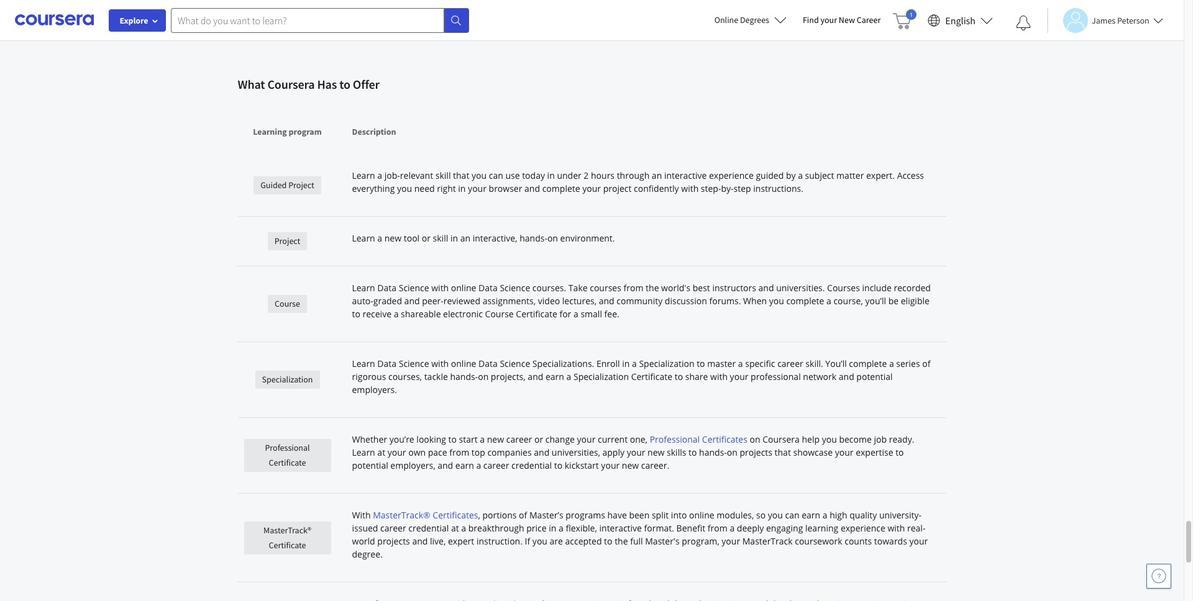 Task type: vqa. For each thing, say whether or not it's contained in the screenshot.
left 2023
no



Task type: locate. For each thing, give the bounding box(es) containing it.
by
[[786, 170, 796, 182]]

project
[[289, 179, 314, 191], [275, 236, 300, 247]]

experience down quality at the bottom right of the page
[[841, 523, 886, 535]]

data
[[378, 282, 397, 294], [479, 282, 498, 294], [378, 358, 397, 370], [479, 358, 498, 370]]

0 vertical spatial coursera
[[268, 76, 315, 92]]

2 horizontal spatial hands-
[[699, 447, 727, 459]]

0 vertical spatial list item
[[332, 0, 852, 67]]

learn down whether
[[352, 447, 375, 459]]

coursera
[[268, 76, 315, 92], [763, 434, 800, 446]]

and down pace
[[438, 460, 453, 472]]

0 vertical spatial skill
[[436, 170, 451, 182]]

1 vertical spatial that
[[775, 447, 791, 459]]

potential down whether
[[352, 460, 388, 472]]

0 vertical spatial at
[[378, 447, 386, 459]]

can inside , portions of master's programs have been split into online modules, so you can earn a high quality university- issued career credential at a breakthrough price in a flexible, interactive format. benefit from a deeply engaging learning experience with real- world projects and live, expert instruction. if you are accepted to the full master's program, your mastertrack coursework counts towards your degree.
[[786, 510, 800, 522]]

a right by
[[798, 170, 803, 182]]

What do you want to learn? text field
[[171, 8, 445, 33]]

on down professional certificates link
[[727, 447, 738, 459]]

you'll
[[866, 295, 887, 307]]

the up community
[[646, 282, 659, 294]]

0 horizontal spatial potential
[[352, 460, 388, 472]]

video
[[538, 295, 560, 307]]

1 horizontal spatial potential
[[857, 371, 893, 383]]

0 vertical spatial complete
[[543, 183, 580, 195]]

has
[[317, 76, 337, 92]]

1 horizontal spatial at
[[451, 523, 459, 535]]

you right "when"
[[769, 295, 784, 307]]

that inside learn a job-relevant skill that you can use today in under 2 hours through an interactive experience guided by a subject matter expert. access everything you need right in your browser and complete your project confidently with step-by-step instructions.
[[453, 170, 470, 182]]

towards
[[875, 536, 908, 548]]

complete inside learn data science with online data science specializations. enroll in a specialization to master a specific career skill. you'll complete a series of rigorous courses, tackle hands-on projects, and earn a specialization certificate to share with your professional network and potential employers.
[[849, 358, 887, 370]]

english
[[946, 14, 976, 26]]

1 horizontal spatial of
[[923, 358, 931, 370]]

format.
[[644, 523, 675, 535]]

learn inside learn a job-relevant skill that you can use today in under 2 hours through an interactive experience guided by a subject matter expert. access everything you need right in your browser and complete your project confidently with step-by-step instructions.
[[352, 170, 375, 182]]

on inside row
[[548, 233, 558, 244]]

can up browser
[[489, 170, 503, 182]]

1 learn from the top
[[352, 170, 375, 182]]

that left showcase
[[775, 447, 791, 459]]

0 vertical spatial interactive
[[665, 170, 707, 182]]

at up expert
[[451, 523, 459, 535]]

science up assignments,
[[500, 282, 530, 294]]

from down the start
[[450, 447, 470, 459]]

0 vertical spatial an
[[652, 170, 662, 182]]

2 vertical spatial complete
[[849, 358, 887, 370]]

a left tool
[[378, 233, 382, 244]]

on inside learn data science with online data science specializations. enroll in a specialization to master a specific career skill. you'll complete a series of rigorous courses, tackle hands-on projects, and earn a specialization certificate to share with your professional network and potential employers.
[[478, 371, 489, 383]]

1 vertical spatial hands-
[[450, 371, 478, 383]]

0 horizontal spatial the
[[615, 536, 628, 548]]

shopping cart: 1 item image
[[894, 9, 917, 29]]

hands- inside on coursera help you become job ready. learn at your own pace from top companies and universities, apply your new skills to hands-on projects that showcase your expertise to potential employers, and earn a career credential to kickstart your new career.
[[699, 447, 727, 459]]

with inside , portions of master's programs have been split into online modules, so you can earn a high quality university- issued career credential at a breakthrough price in a flexible, interactive format. benefit from a deeply engaging learning experience with real- world projects and live, expert instruction. if you are accepted to the full master's program, your mastertrack coursework counts towards your degree.
[[888, 523, 905, 535]]

whether
[[352, 434, 387, 446]]

2 vertical spatial hands-
[[699, 447, 727, 459]]

in up are
[[549, 523, 557, 535]]

potential right network
[[857, 371, 893, 383]]

environment.
[[561, 233, 615, 244]]

and down today
[[525, 183, 540, 195]]

in right enroll
[[622, 358, 630, 370]]

of up "price"
[[519, 510, 527, 522]]

1 vertical spatial experience
[[841, 523, 886, 535]]

a up top
[[480, 434, 485, 446]]

with mastertrack® certificates
[[352, 510, 478, 522]]

help
[[802, 434, 820, 446]]

from up program,
[[708, 523, 728, 535]]

your inside learn data science with online data science specializations. enroll in a specialization to master a specific career skill. you'll complete a series of rigorous courses, tackle hands-on projects, and earn a specialization certificate to share with your professional network and potential employers.
[[730, 371, 749, 383]]

a down graded
[[394, 308, 399, 320]]

you right so
[[768, 510, 783, 522]]

1 vertical spatial can
[[786, 510, 800, 522]]

your down apply at the right bottom of the page
[[601, 460, 620, 472]]

coursera left help
[[763, 434, 800, 446]]

0 vertical spatial can
[[489, 170, 503, 182]]

0 vertical spatial mastertrack®
[[373, 510, 431, 522]]

1 horizontal spatial hands-
[[520, 233, 548, 244]]

new down apply at the right bottom of the page
[[622, 460, 639, 472]]

2 learn from the top
[[352, 233, 375, 244]]

current
[[598, 434, 628, 446]]

to down the auto-
[[352, 308, 361, 320]]

interactive up step-
[[665, 170, 707, 182]]

1 horizontal spatial experience
[[841, 523, 886, 535]]

of inside , portions of master's programs have been split into online modules, so you can earn a high quality university- issued career credential at a breakthrough price in a flexible, interactive format. benefit from a deeply engaging learning experience with real- world projects and live, expert instruction. if you are accepted to the full master's program, your mastertrack coursework counts towards your degree.
[[519, 510, 527, 522]]

step
[[734, 183, 751, 195]]

your down become
[[835, 447, 854, 459]]

your right "find"
[[821, 14, 837, 25]]

complete right the you'll
[[849, 358, 887, 370]]

1 horizontal spatial professional
[[650, 434, 700, 446]]

1 vertical spatial skill
[[433, 233, 448, 244]]

1 vertical spatial the
[[615, 536, 628, 548]]

what coursera has to offer
[[238, 76, 380, 92]]

2 vertical spatial earn
[[802, 510, 821, 522]]

credential down the companies on the bottom left
[[512, 460, 552, 472]]

you right help
[[822, 434, 837, 446]]

certificate inside learn data science with online data science courses. take courses from the world's best instructors and universities. courses include recorded auto-graded and peer-reviewed assignments, video lectures, and community discussion forums. when you complete a course, you'll be eligible to receive a shareable electronic course certificate for a small fee.
[[516, 308, 558, 320]]

hands- down professional certificates link
[[699, 447, 727, 459]]

0 vertical spatial that
[[453, 170, 470, 182]]

and inside , portions of master's programs have been split into online modules, so you can earn a high quality university- issued career credential at a breakthrough price in a flexible, interactive format. benefit from a deeply engaging learning experience with real- world projects and live, expert instruction. if you are accepted to the full master's program, your mastertrack coursework counts towards your degree.
[[412, 536, 428, 548]]

projects,
[[491, 371, 526, 383]]

row containing learning program
[[238, 104, 947, 154]]

the left full
[[615, 536, 628, 548]]

certificate inside professional certificate
[[269, 458, 306, 469]]

own
[[409, 447, 426, 459]]

project down guided project
[[275, 236, 300, 247]]

the inside , portions of master's programs have been split into online modules, so you can earn a high quality university- issued career credential at a breakthrough price in a flexible, interactive format. benefit from a deeply engaging learning experience with real- world projects and live, expert instruction. if you are accepted to the full master's program, your mastertrack coursework counts towards your degree.
[[615, 536, 628, 548]]

online
[[715, 14, 739, 25]]

online degrees button
[[705, 6, 797, 34]]

learn for learn data science with online data science courses. take courses from the world's best instructors and universities. courses include recorded auto-graded and peer-reviewed assignments, video lectures, and community discussion forums. when you complete a course, you'll be eligible to receive a shareable electronic course certificate for a small fee.
[[352, 282, 375, 294]]

new left tool
[[385, 233, 402, 244]]

you left use
[[472, 170, 487, 182]]

3 learn from the top
[[352, 282, 375, 294]]

project right guided
[[289, 179, 314, 191]]

2 vertical spatial online
[[689, 510, 715, 522]]

2 horizontal spatial complete
[[849, 358, 887, 370]]

, portions of master's programs have been split into online modules, so you can earn a high quality university- issued career credential at a breakthrough price in a flexible, interactive format. benefit from a deeply engaging learning experience with real- world projects and live, expert instruction. if you are accepted to the full master's program, your mastertrack coursework counts towards your degree.
[[352, 510, 928, 561]]

table
[[238, 104, 947, 602]]

a down top
[[476, 460, 481, 472]]

experience
[[709, 170, 754, 182], [841, 523, 886, 535]]

None search field
[[171, 8, 469, 33]]

1 horizontal spatial the
[[646, 282, 659, 294]]

1 horizontal spatial or
[[535, 434, 543, 446]]

2 horizontal spatial from
[[708, 523, 728, 535]]

0 horizontal spatial earn
[[456, 460, 474, 472]]

learn up rigorous
[[352, 358, 375, 370]]

guided
[[756, 170, 784, 182]]

quality
[[850, 510, 877, 522]]

new inside row
[[385, 233, 402, 244]]

1 horizontal spatial complete
[[787, 295, 825, 307]]

certificate
[[516, 308, 558, 320], [631, 371, 673, 383], [269, 458, 306, 469], [269, 540, 306, 551]]

online up reviewed
[[451, 282, 476, 294]]

1 vertical spatial from
[[450, 447, 470, 459]]

1 vertical spatial of
[[519, 510, 527, 522]]

1 horizontal spatial interactive
[[665, 170, 707, 182]]

complete inside learn a job-relevant skill that you can use today in under 2 hours through an interactive experience guided by a subject matter expert. access everything you need right in your browser and complete your project confidently with step-by-step instructions.
[[543, 183, 580, 195]]

0 horizontal spatial or
[[422, 233, 431, 244]]

access
[[898, 170, 925, 182]]

1 vertical spatial potential
[[352, 460, 388, 472]]

in inside , portions of master's programs have been split into online modules, so you can earn a high quality university- issued career credential at a breakthrough price in a flexible, interactive format. benefit from a deeply engaging learning experience with real- world projects and live, expert instruction. if you are accepted to the full master's program, your mastertrack coursework counts towards your degree.
[[549, 523, 557, 535]]

certificates
[[702, 434, 748, 446], [433, 510, 478, 522]]

0 vertical spatial of
[[923, 358, 931, 370]]

0 vertical spatial earn
[[546, 371, 564, 383]]

0 horizontal spatial interactive
[[600, 523, 642, 535]]

from up community
[[624, 282, 644, 294]]

skill up right
[[436, 170, 451, 182]]

professional
[[751, 371, 801, 383]]

receive
[[363, 308, 392, 320]]

apply
[[603, 447, 625, 459]]

learn a job-relevant skill that you can use today in under 2 hours through an interactive experience guided by a subject matter expert. access everything you need right in your browser and complete your project confidently with step-by-step instructions. row
[[238, 154, 947, 217]]

subject
[[805, 170, 835, 182]]

2 horizontal spatial earn
[[802, 510, 821, 522]]

or left change
[[535, 434, 543, 446]]

0 horizontal spatial credential
[[409, 523, 449, 535]]

1 horizontal spatial certificates
[[702, 434, 748, 446]]

1 vertical spatial online
[[451, 358, 476, 370]]

5 learn from the top
[[352, 447, 375, 459]]

to right accepted
[[604, 536, 613, 548]]

one,
[[630, 434, 648, 446]]

4 learn from the top
[[352, 358, 375, 370]]

complete down under
[[543, 183, 580, 195]]

a
[[378, 170, 382, 182], [798, 170, 803, 182], [378, 233, 382, 244], [827, 295, 832, 307], [394, 308, 399, 320], [574, 308, 579, 320], [632, 358, 637, 370], [738, 358, 743, 370], [890, 358, 894, 370], [567, 371, 572, 383], [480, 434, 485, 446], [476, 460, 481, 472], [823, 510, 828, 522], [462, 523, 466, 535], [559, 523, 564, 535], [730, 523, 735, 535]]

show notifications image
[[1016, 16, 1031, 30]]

earn up learning
[[802, 510, 821, 522]]

1 vertical spatial interactive
[[600, 523, 642, 535]]

,
[[478, 510, 481, 522]]

or right tool
[[422, 233, 431, 244]]

2 vertical spatial from
[[708, 523, 728, 535]]

online
[[451, 282, 476, 294], [451, 358, 476, 370], [689, 510, 715, 522]]

an up confidently
[[652, 170, 662, 182]]

0 horizontal spatial complete
[[543, 183, 580, 195]]

learn inside learn data science with online data science specializations. enroll in a specialization to master a specific career skill. you'll complete a series of rigorous courses, tackle hands-on projects, and earn a specialization certificate to share with your professional network and potential employers.
[[352, 358, 375, 370]]

1 vertical spatial list item
[[332, 73, 852, 141]]

a down modules,
[[730, 523, 735, 535]]

your down the deeply at the bottom right of the page
[[722, 536, 741, 548]]

find your new career link
[[797, 12, 887, 28]]

row
[[238, 104, 947, 154], [238, 418, 947, 494], [238, 494, 947, 583]]

0 horizontal spatial that
[[453, 170, 470, 182]]

earn down top
[[456, 460, 474, 472]]

from inside , portions of master's programs have been split into online modules, so you can earn a high quality university- issued career credential at a breakthrough price in a flexible, interactive format. benefit from a deeply engaging learning experience with real- world projects and live, expert instruction. if you are accepted to the full master's program, your mastertrack coursework counts towards your degree.
[[708, 523, 728, 535]]

be
[[889, 295, 899, 307]]

in right right
[[458, 183, 466, 195]]

0 vertical spatial projects
[[740, 447, 773, 459]]

career down the companies on the bottom left
[[484, 460, 509, 472]]

skill right tool
[[433, 233, 448, 244]]

1 row from the top
[[238, 104, 947, 154]]

certificate inside learn data science with online data science specializations. enroll in a specialization to master a specific career skill. you'll complete a series of rigorous courses, tackle hands-on projects, and earn a specialization certificate to share with your professional network and potential employers.
[[631, 371, 673, 383]]

0 horizontal spatial experience
[[709, 170, 754, 182]]

professional
[[650, 434, 700, 446], [265, 443, 310, 454]]

1 horizontal spatial credential
[[512, 460, 552, 472]]

hands- inside the learn a new tool or skill in an interactive, hands-on environment. row
[[520, 233, 548, 244]]

projects inside on coursera help you become job ready. learn at your own pace from top companies and universities, apply your new skills to hands-on projects that showcase your expertise to potential employers, and earn a career credential to kickstart your new career.
[[740, 447, 773, 459]]

skills
[[667, 447, 687, 459]]

0 horizontal spatial specialization
[[262, 374, 313, 385]]

projects up degree.
[[378, 536, 410, 548]]

0 horizontal spatial projects
[[378, 536, 410, 548]]

into
[[671, 510, 687, 522]]

0 vertical spatial potential
[[857, 371, 893, 383]]

expert
[[448, 536, 475, 548]]

coursera inside on coursera help you become job ready. learn at your own pace from top companies and universities, apply your new skills to hands-on projects that showcase your expertise to potential employers, and earn a career credential to kickstart your new career.
[[763, 434, 800, 446]]

2 row from the top
[[238, 418, 947, 494]]

auto-
[[352, 295, 374, 307]]

1 vertical spatial project
[[275, 236, 300, 247]]

career inside learn data science with online data science specializations. enroll in a specialization to master a specific career skill. you'll complete a series of rigorous courses, tackle hands-on projects, and earn a specialization certificate to share with your professional network and potential employers.
[[778, 358, 804, 370]]

0 vertical spatial or
[[422, 233, 431, 244]]

0 horizontal spatial coursera
[[268, 76, 315, 92]]

learn up the auto-
[[352, 282, 375, 294]]

career
[[778, 358, 804, 370], [507, 434, 532, 446], [484, 460, 509, 472], [381, 523, 406, 535]]

and inside learn a job-relevant skill that you can use today in under 2 hours through an interactive experience guided by a subject matter expert. access everything you need right in your browser and complete your project confidently with step-by-step instructions.
[[525, 183, 540, 195]]

0 horizontal spatial an
[[460, 233, 471, 244]]

and down the you'll
[[839, 371, 855, 383]]

earn
[[546, 371, 564, 383], [456, 460, 474, 472], [802, 510, 821, 522]]

of right series
[[923, 358, 931, 370]]

0 horizontal spatial mastertrack®
[[264, 525, 311, 536]]

forums.
[[710, 295, 741, 307]]

high
[[830, 510, 848, 522]]

online degrees
[[715, 14, 770, 25]]

and right projects,
[[528, 371, 544, 383]]

browser
[[489, 183, 523, 195]]

or
[[422, 233, 431, 244], [535, 434, 543, 446]]

instructors
[[713, 282, 757, 294]]

1 vertical spatial projects
[[378, 536, 410, 548]]

1 horizontal spatial projects
[[740, 447, 773, 459]]

1 horizontal spatial specialization
[[574, 371, 629, 383]]

0 vertical spatial from
[[624, 282, 644, 294]]

career down with mastertrack® certificates
[[381, 523, 406, 535]]

matter
[[837, 170, 864, 182]]

you right if
[[533, 536, 548, 548]]

degree.
[[352, 549, 383, 561]]

and left live,
[[412, 536, 428, 548]]

can
[[489, 170, 503, 182], [786, 510, 800, 522]]

learn a new tool or skill in an interactive, hands-on environment.
[[352, 233, 615, 244]]

science
[[399, 282, 429, 294], [500, 282, 530, 294], [399, 358, 429, 370], [500, 358, 530, 370]]

0 vertical spatial the
[[646, 282, 659, 294]]

hands- right interactive,
[[520, 233, 548, 244]]

at
[[378, 447, 386, 459], [451, 523, 459, 535]]

1 vertical spatial at
[[451, 523, 459, 535]]

projects left showcase
[[740, 447, 773, 459]]

online inside learn data science with online data science specializations. enroll in a specialization to master a specific career skill. you'll complete a series of rigorous courses, tackle hands-on projects, and earn a specialization certificate to share with your professional network and potential employers.
[[451, 358, 476, 370]]

to down universities,
[[554, 460, 563, 472]]

1 horizontal spatial an
[[652, 170, 662, 182]]

learn left tool
[[352, 233, 375, 244]]

online down electronic
[[451, 358, 476, 370]]

interactive down have
[[600, 523, 642, 535]]

an left interactive,
[[460, 233, 471, 244]]

3 row from the top
[[238, 494, 947, 583]]

learn data science with online data science specializations. enroll in a specialization to master a specific career skill. you'll complete a series of rigorous courses, tackle hands-on projects, and earn a specialization certificate to share with your professional network and potential employers.
[[352, 358, 931, 396]]

1 vertical spatial an
[[460, 233, 471, 244]]

so
[[757, 510, 766, 522]]

everything
[[352, 183, 395, 195]]

you're
[[390, 434, 414, 446]]

1 vertical spatial credential
[[409, 523, 449, 535]]

to inside , portions of master's programs have been split into online modules, so you can earn a high quality university- issued career credential at a breakthrough price in a flexible, interactive format. benefit from a deeply engaging learning experience with real- world projects and live, expert instruction. if you are accepted to the full master's program, your mastertrack coursework counts towards your degree.
[[604, 536, 613, 548]]

0 vertical spatial hands-
[[520, 233, 548, 244]]

english button
[[923, 0, 998, 40]]

1 vertical spatial mastertrack®
[[264, 525, 311, 536]]

credential down mastertrack® certificates link at bottom left
[[409, 523, 449, 535]]

hands- right the tackle
[[450, 371, 478, 383]]

1 horizontal spatial earn
[[546, 371, 564, 383]]

on left projects,
[[478, 371, 489, 383]]

can up engaging
[[786, 510, 800, 522]]

at inside on coursera help you become job ready. learn at your own pace from top companies and universities, apply your new skills to hands-on projects that showcase your expertise to potential employers, and earn a career credential to kickstart your new career.
[[378, 447, 386, 459]]

master
[[708, 358, 736, 370]]

1 horizontal spatial coursera
[[763, 434, 800, 446]]

relevant
[[400, 170, 433, 182]]

0 horizontal spatial hands-
[[450, 371, 478, 383]]

1 vertical spatial complete
[[787, 295, 825, 307]]

offer
[[353, 76, 380, 92]]

1 vertical spatial coursera
[[763, 434, 800, 446]]

0 vertical spatial online
[[451, 282, 476, 294]]

1 vertical spatial certificates
[[433, 510, 478, 522]]

discussion
[[665, 295, 707, 307]]

your
[[821, 14, 837, 25], [468, 183, 487, 195], [583, 183, 601, 195], [730, 371, 749, 383], [577, 434, 596, 446], [388, 447, 406, 459], [627, 447, 646, 459], [835, 447, 854, 459], [601, 460, 620, 472], [722, 536, 741, 548], [910, 536, 928, 548]]

list item
[[332, 0, 852, 67], [332, 73, 852, 141]]

0 horizontal spatial from
[[450, 447, 470, 459]]

0 vertical spatial credential
[[512, 460, 552, 472]]

1 horizontal spatial course
[[485, 308, 514, 320]]

course,
[[834, 295, 863, 307]]

fee.
[[605, 308, 620, 320]]

1 horizontal spatial can
[[786, 510, 800, 522]]

career.
[[641, 460, 670, 472]]

of inside learn data science with online data science specializations. enroll in a specialization to master a specific career skill. you'll complete a series of rigorous courses, tackle hands-on projects, and earn a specialization certificate to share with your professional network and potential employers.
[[923, 358, 931, 370]]

learn up everything
[[352, 170, 375, 182]]

you'll
[[826, 358, 847, 370]]

that
[[453, 170, 470, 182], [775, 447, 791, 459]]

1 horizontal spatial that
[[775, 447, 791, 459]]

0 vertical spatial experience
[[709, 170, 754, 182]]

potential inside learn data science with online data science specializations. enroll in a specialization to master a specific career skill. you'll complete a series of rigorous courses, tackle hands-on projects, and earn a specialization certificate to share with your professional network and potential employers.
[[857, 371, 893, 383]]

complete inside learn data science with online data science courses. take courses from the world's best instructors and universities. courses include recorded auto-graded and peer-reviewed assignments, video lectures, and community discussion forums. when you complete a course, you'll be eligible to receive a shareable electronic course certificate for a small fee.
[[787, 295, 825, 307]]

that inside on coursera help you become job ready. learn at your own pace from top companies and universities, apply your new skills to hands-on projects that showcase your expertise to potential employers, and earn a career credential to kickstart your new career.
[[775, 447, 791, 459]]

science up peer-
[[399, 282, 429, 294]]

a left job-
[[378, 170, 382, 182]]

at down whether
[[378, 447, 386, 459]]

hands-
[[520, 233, 548, 244], [450, 371, 478, 383], [699, 447, 727, 459]]

0 horizontal spatial of
[[519, 510, 527, 522]]

guided project
[[261, 179, 314, 191]]

if
[[525, 536, 530, 548]]

0 horizontal spatial can
[[489, 170, 503, 182]]

breakthrough
[[469, 523, 524, 535]]

with inside learn a job-relevant skill that you can use today in under 2 hours through an interactive experience guided by a subject matter expert. access everything you need right in your browser and complete your project confidently with step-by-step instructions.
[[682, 183, 699, 195]]

online inside learn data science with online data science courses. take courses from the world's best instructors and universities. courses include recorded auto-graded and peer-reviewed assignments, video lectures, and community discussion forums. when you complete a course, you'll be eligible to receive a shareable electronic course certificate for a small fee.
[[451, 282, 476, 294]]

data up graded
[[378, 282, 397, 294]]

1 horizontal spatial from
[[624, 282, 644, 294]]

earn inside learn data science with online data science specializations. enroll in a specialization to master a specific career skill. you'll complete a series of rigorous courses, tackle hands-on projects, and earn a specialization certificate to share with your professional network and potential employers.
[[546, 371, 564, 383]]

0 horizontal spatial at
[[378, 447, 386, 459]]

project inside learn a job-relevant skill that you can use today in under 2 hours through an interactive experience guided by a subject matter expert. access everything you need right in your browser and complete your project confidently with step-by-step instructions. row
[[289, 179, 314, 191]]

online up benefit
[[689, 510, 715, 522]]

1 vertical spatial earn
[[456, 460, 474, 472]]

0 vertical spatial project
[[289, 179, 314, 191]]

specialization
[[639, 358, 695, 370], [574, 371, 629, 383], [262, 374, 313, 385]]

program
[[289, 126, 322, 137]]

complete down universities. on the right top
[[787, 295, 825, 307]]

coursera left has
[[268, 76, 315, 92]]

learn inside learn data science with online data science courses. take courses from the world's best instructors and universities. courses include recorded auto-graded and peer-reviewed assignments, video lectures, and community discussion forums. when you complete a course, you'll be eligible to receive a shareable electronic course certificate for a small fee.
[[352, 282, 375, 294]]



Task type: describe. For each thing, give the bounding box(es) containing it.
data up assignments,
[[479, 282, 498, 294]]

peterson
[[1118, 15, 1150, 26]]

from inside learn data science with online data science courses. take courses from the world's best instructors and universities. courses include recorded auto-graded and peer-reviewed assignments, video lectures, and community discussion forums. when you complete a course, you'll be eligible to receive a shareable electronic course certificate for a small fee.
[[624, 282, 644, 294]]

to up share
[[697, 358, 705, 370]]

2 horizontal spatial specialization
[[639, 358, 695, 370]]

looking
[[417, 434, 446, 446]]

online for assignments,
[[451, 282, 476, 294]]

to inside learn data science with online data science courses. take courses from the world's best instructors and universities. courses include recorded auto-graded and peer-reviewed assignments, video lectures, and community discussion forums. when you complete a course, you'll be eligible to receive a shareable electronic course certificate for a small fee.
[[352, 308, 361, 320]]

a right enroll
[[632, 358, 637, 370]]

on coursera help you become job ready. learn at your own pace from top companies and universities, apply your new skills to hands-on projects that showcase your expertise to potential employers, and earn a career credential to kickstart your new career.
[[352, 434, 915, 472]]

an inside learn a job-relevant skill that you can use today in under 2 hours through an interactive experience guided by a subject matter expert. access everything you need right in your browser and complete your project confidently with step-by-step instructions.
[[652, 170, 662, 182]]

2 list item from the top
[[332, 73, 852, 141]]

interactive inside learn a job-relevant skill that you can use today in under 2 hours through an interactive experience guided by a subject matter expert. access everything you need right in your browser and complete your project confidently with step-by-step instructions.
[[665, 170, 707, 182]]

specializations.
[[533, 358, 595, 370]]

modules,
[[717, 510, 754, 522]]

in inside learn data science with online data science specializations. enroll in a specialization to master a specific career skill. you'll complete a series of rigorous courses, tackle hands-on projects, and earn a specialization certificate to share with your professional network and potential employers.
[[622, 358, 630, 370]]

a up expert
[[462, 523, 466, 535]]

or inside row
[[422, 233, 431, 244]]

explore button
[[109, 9, 166, 32]]

mastertrack® certificate
[[264, 525, 311, 551]]

your down you're
[[388, 447, 406, 459]]

hours
[[591, 170, 615, 182]]

science up projects,
[[500, 358, 530, 370]]

with up the tackle
[[432, 358, 449, 370]]

skill inside learn a job-relevant skill that you can use today in under 2 hours through an interactive experience guided by a subject matter expert. access everything you need right in your browser and complete your project confidently with step-by-step instructions.
[[436, 170, 451, 182]]

learn a new tool or skill in an interactive, hands-on environment. row
[[238, 217, 947, 267]]

start
[[459, 434, 478, 446]]

description
[[352, 126, 396, 137]]

skill.
[[806, 358, 824, 370]]

have
[[608, 510, 627, 522]]

help center image
[[1152, 569, 1167, 584]]

at inside , portions of master's programs have been split into online modules, so you can earn a high quality university- issued career credential at a breakthrough price in a flexible, interactive format. benefit from a deeply engaging learning experience with real- world projects and live, expert instruction. if you are accepted to the full master's program, your mastertrack coursework counts towards your degree.
[[451, 523, 459, 535]]

certificate inside mastertrack® certificate
[[269, 540, 306, 551]]

learn data science with online data science courses. take courses from the world's best instructors and universities. courses include recorded auto-graded and peer-reviewed assignments, video lectures, and community discussion forums. when you complete a course, you'll be eligible to receive a shareable electronic course certificate for a small fee. row
[[238, 267, 947, 343]]

experience inside , portions of master's programs have been split into online modules, so you can earn a high quality university- issued career credential at a breakthrough price in a flexible, interactive format. benefit from a deeply engaging learning experience with real- world projects and live, expert instruction. if you are accepted to the full master's program, your mastertrack coursework counts towards your degree.
[[841, 523, 886, 535]]

real-
[[908, 523, 926, 535]]

new up the "career."
[[648, 447, 665, 459]]

peer-
[[422, 295, 444, 307]]

to left share
[[675, 371, 683, 383]]

0 horizontal spatial course
[[275, 298, 300, 310]]

learn for learn data science with online data science specializations. enroll in a specialization to master a specific career skill. you'll complete a series of rigorous courses, tackle hands-on projects, and earn a specialization certificate to share with your professional network and potential employers.
[[352, 358, 375, 370]]

james peterson button
[[1048, 8, 1164, 33]]

with down master
[[711, 371, 728, 383]]

hands- inside learn data science with online data science specializations. enroll in a specialization to master a specific career skill. you'll complete a series of rigorous courses, tackle hands-on projects, and earn a specialization certificate to share with your professional network and potential employers.
[[450, 371, 478, 383]]

coursework
[[795, 536, 843, 548]]

career inside , portions of master's programs have been split into online modules, so you can earn a high quality university- issued career credential at a breakthrough price in a flexible, interactive format. benefit from a deeply engaging learning experience with real- world projects and live, expert instruction. if you are accepted to the full master's program, your mastertrack coursework counts towards your degree.
[[381, 523, 406, 535]]

explore
[[120, 15, 148, 26]]

the inside learn data science with online data science courses. take courses from the world's best instructors and universities. courses include recorded auto-graded and peer-reviewed assignments, video lectures, and community discussion forums. when you complete a course, you'll be eligible to receive a shareable electronic course certificate for a small fee.
[[646, 282, 659, 294]]

when
[[744, 295, 767, 307]]

universities.
[[777, 282, 825, 294]]

learning program
[[253, 126, 322, 137]]

and down courses
[[599, 295, 615, 307]]

1 list item from the top
[[332, 0, 852, 67]]

instructions.
[[754, 183, 804, 195]]

a down specializations.
[[567, 371, 572, 383]]

data up projects,
[[479, 358, 498, 370]]

to right has
[[340, 76, 351, 92]]

earn inside , portions of master's programs have been split into online modules, so you can earn a high quality university- issued career credential at a breakthrough price in a flexible, interactive format. benefit from a deeply engaging learning experience with real- world projects and live, expert instruction. if you are accepted to the full master's program, your mastertrack coursework counts towards your degree.
[[802, 510, 821, 522]]

enroll
[[597, 358, 620, 370]]

share
[[686, 371, 708, 383]]

a left course, at the right
[[827, 295, 832, 307]]

career up the companies on the bottom left
[[507, 434, 532, 446]]

learn data science with online data science specializations. enroll in a specialization to master a specific career skill. you'll complete a series of rigorous courses, tackle hands-on projects, and earn a specialization certificate to share with your professional network and potential employers. row
[[238, 343, 947, 418]]

to left the start
[[449, 434, 457, 446]]

skill inside the learn a new tool or skill in an interactive, hands-on environment. row
[[433, 233, 448, 244]]

your down real-
[[910, 536, 928, 548]]

master's
[[530, 510, 564, 522]]

professional certificate
[[265, 443, 310, 469]]

what
[[238, 76, 265, 92]]

science up courses,
[[399, 358, 429, 370]]

row containing whether you're looking to start a new career or change your current one,
[[238, 418, 947, 494]]

from inside on coursera help you become job ready. learn at your own pace from top companies and universities, apply your new skills to hands-on projects that showcase your expertise to potential employers, and earn a career credential to kickstart your new career.
[[450, 447, 470, 459]]

for
[[560, 308, 572, 320]]

0 horizontal spatial professional
[[265, 443, 310, 454]]

under
[[557, 170, 582, 182]]

learn a job-relevant skill that you can use today in under 2 hours through an interactive experience guided by a subject matter expert. access everything you need right in your browser and complete your project confidently with step-by-step instructions.
[[352, 170, 925, 195]]

you inside on coursera help you become job ready. learn at your own pace from top companies and universities, apply your new skills to hands-on projects that showcase your expertise to potential employers, and earn a career credential to kickstart your new career.
[[822, 434, 837, 446]]

credential inside on coursera help you become job ready. learn at your own pace from top companies and universities, apply your new skills to hands-on projects that showcase your expertise to potential employers, and earn a career credential to kickstart your new career.
[[512, 460, 552, 472]]

you down the relevant
[[397, 183, 412, 195]]

step-
[[701, 183, 721, 195]]

0 horizontal spatial certificates
[[433, 510, 478, 522]]

credential inside , portions of master's programs have been split into online modules, so you can earn a high quality university- issued career credential at a breakthrough price in a flexible, interactive format. benefit from a deeply engaging learning experience with real- world projects and live, expert instruction. if you are accepted to the full master's program, your mastertrack coursework counts towards your degree.
[[409, 523, 449, 535]]

accepted
[[565, 536, 602, 548]]

your down the 2
[[583, 183, 601, 195]]

take
[[569, 282, 588, 294]]

top
[[472, 447, 485, 459]]

coursera for what
[[268, 76, 315, 92]]

in right today
[[547, 170, 555, 182]]

earn inside on coursera help you become job ready. learn at your own pace from top companies and universities, apply your new skills to hands-on projects that showcase your expertise to potential employers, and earn a career credential to kickstart your new career.
[[456, 460, 474, 472]]

a up are
[[559, 523, 564, 535]]

courses
[[590, 282, 622, 294]]

today
[[522, 170, 545, 182]]

courses.
[[533, 282, 567, 294]]

a right master
[[738, 358, 743, 370]]

online inside , portions of master's programs have been split into online modules, so you can earn a high quality university- issued career credential at a breakthrough price in a flexible, interactive format. benefit from a deeply engaging learning experience with real- world projects and live, expert instruction. if you are accepted to the full master's program, your mastertrack coursework counts towards your degree.
[[689, 510, 715, 522]]

potential inside on coursera help you become job ready. learn at your own pace from top companies and universities, apply your new skills to hands-on projects that showcase your expertise to potential employers, and earn a career credential to kickstart your new career.
[[352, 460, 388, 472]]

specific
[[746, 358, 776, 370]]

new
[[839, 14, 855, 25]]

learn inside on coursera help you become job ready. learn at your own pace from top companies and universities, apply your new skills to hands-on projects that showcase your expertise to potential employers, and earn a career credential to kickstart your new career.
[[352, 447, 375, 459]]

a left series
[[890, 358, 894, 370]]

coursera image
[[15, 10, 94, 30]]

project inside the learn a new tool or skill in an interactive, hands-on environment. row
[[275, 236, 300, 247]]

online for tackle
[[451, 358, 476, 370]]

on left help
[[750, 434, 761, 446]]

degrees
[[740, 14, 770, 25]]

a inside the learn a new tool or skill in an interactive, hands-on environment. row
[[378, 233, 382, 244]]

graded
[[374, 295, 402, 307]]

with inside learn data science with online data science courses. take courses from the world's best instructors and universities. courses include recorded auto-graded and peer-reviewed assignments, video lectures, and community discussion forums. when you complete a course, you'll be eligible to receive a shareable electronic course certificate for a small fee.
[[432, 282, 449, 294]]

james peterson
[[1092, 15, 1150, 26]]

electronic
[[443, 308, 483, 320]]

and up "when"
[[759, 282, 774, 294]]

to down professional certificates link
[[689, 447, 697, 459]]

are
[[550, 536, 563, 548]]

with
[[352, 510, 371, 522]]

course inside learn data science with online data science courses. take courses from the world's best instructors and universities. courses include recorded auto-graded and peer-reviewed assignments, video lectures, and community discussion forums. when you complete a course, you'll be eligible to receive a shareable electronic course certificate for a small fee.
[[485, 308, 514, 320]]

0 vertical spatial certificates
[[702, 434, 748, 446]]

project
[[603, 183, 632, 195]]

career inside on coursera help you become job ready. learn at your own pace from top companies and universities, apply your new skills to hands-on projects that showcase your expertise to potential employers, and earn a career credential to kickstart your new career.
[[484, 460, 509, 472]]

your down 'one,'
[[627, 447, 646, 459]]

interactive inside , portions of master's programs have been split into online modules, so you can earn a high quality university- issued career credential at a breakthrough price in a flexible, interactive format. benefit from a deeply engaging learning experience with real- world projects and live, expert instruction. if you are accepted to the full master's program, your mastertrack coursework counts towards your degree.
[[600, 523, 642, 535]]

james
[[1092, 15, 1116, 26]]

tool
[[404, 233, 420, 244]]

instruction.
[[477, 536, 523, 548]]

1 horizontal spatial mastertrack®
[[373, 510, 431, 522]]

table containing learn a job-relevant skill that you can use today in under 2 hours through an interactive experience guided by a subject matter expert. access everything you need right in your browser and complete your project confidently with step-by-step instructions.
[[238, 104, 947, 602]]

flexible,
[[566, 523, 597, 535]]

pace
[[428, 447, 447, 459]]

split
[[652, 510, 669, 522]]

need
[[414, 183, 435, 195]]

tackle
[[424, 371, 448, 383]]

best
[[693, 282, 710, 294]]

a inside on coursera help you become job ready. learn at your own pace from top companies and universities, apply your new skills to hands-on projects that showcase your expertise to potential employers, and earn a career credential to kickstart your new career.
[[476, 460, 481, 472]]

experience inside learn a job-relevant skill that you can use today in under 2 hours through an interactive experience guided by a subject matter expert. access everything you need right in your browser and complete your project confidently with step-by-step instructions.
[[709, 170, 754, 182]]

a right the for at the left of the page
[[574, 308, 579, 320]]

by-
[[721, 183, 734, 195]]

1 vertical spatial or
[[535, 434, 543, 446]]

community
[[617, 295, 663, 307]]

learn for learn a new tool or skill in an interactive, hands-on environment.
[[352, 233, 375, 244]]

recorded
[[894, 282, 931, 294]]

shareable
[[401, 308, 441, 320]]

confidently
[[634, 183, 679, 195]]

whether you're looking to start a new career or change your current one, professional certificates
[[352, 434, 748, 446]]

to down the ready.
[[896, 447, 904, 459]]

reviewed
[[444, 295, 481, 307]]

learn for learn a job-relevant skill that you can use today in under 2 hours through an interactive experience guided by a subject matter expert. access everything you need right in your browser and complete your project confidently with step-by-step instructions.
[[352, 170, 375, 182]]

mastertrack
[[743, 536, 793, 548]]

your up universities,
[[577, 434, 596, 446]]

projects inside , portions of master's programs have been split into online modules, so you can earn a high quality university- issued career credential at a breakthrough price in a flexible, interactive format. benefit from a deeply engaging learning experience with real- world projects and live, expert instruction. if you are accepted to the full master's program, your mastertrack coursework counts towards your degree.
[[378, 536, 410, 548]]

and up shareable
[[404, 295, 420, 307]]

coursera for on
[[763, 434, 800, 446]]

in left interactive,
[[451, 233, 458, 244]]

data up rigorous
[[378, 358, 397, 370]]

2
[[584, 170, 589, 182]]

showcase
[[794, 447, 833, 459]]

can inside learn a job-relevant skill that you can use today in under 2 hours through an interactive experience guided by a subject matter expert. access everything you need right in your browser and complete your project confidently with step-by-step instructions.
[[489, 170, 503, 182]]

engaging
[[767, 523, 803, 535]]

new up the companies on the bottom left
[[487, 434, 504, 446]]

mastertrack® certificates link
[[373, 510, 478, 522]]

expert.
[[867, 170, 895, 182]]

your left browser
[[468, 183, 487, 195]]

you inside learn data science with online data science courses. take courses from the world's best instructors and universities. courses include recorded auto-graded and peer-reviewed assignments, video lectures, and community discussion forums. when you complete a course, you'll be eligible to receive a shareable electronic course certificate for a small fee.
[[769, 295, 784, 307]]

ready.
[[889, 434, 915, 446]]

a up learning
[[823, 510, 828, 522]]

chevron right image
[[340, 25, 355, 40]]

and down whether you're looking to start a new career or change your current one, professional certificates
[[534, 447, 550, 459]]

row containing with
[[238, 494, 947, 583]]

world's
[[662, 282, 691, 294]]

issued
[[352, 523, 378, 535]]

expertise
[[856, 447, 894, 459]]

kickstart
[[565, 460, 599, 472]]

world
[[352, 536, 375, 548]]

find your new career
[[803, 14, 881, 25]]



